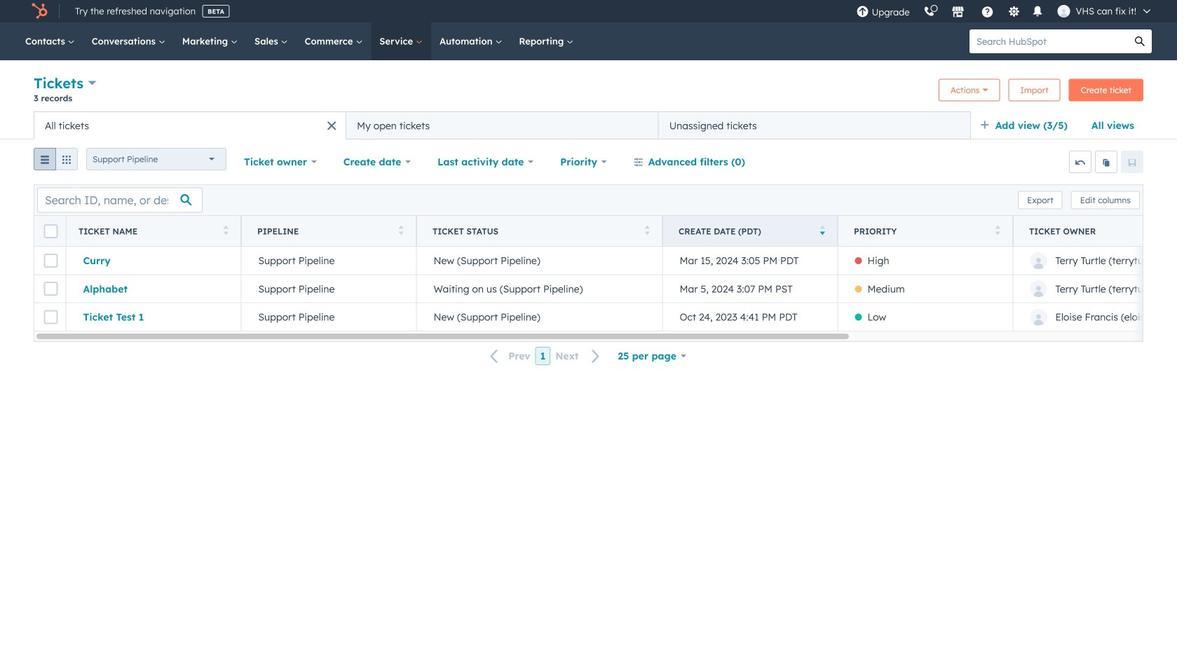 Task type: describe. For each thing, give the bounding box(es) containing it.
press to sort. image for 2nd press to sort. element from left
[[399, 226, 404, 235]]

1 press to sort. image from the left
[[645, 226, 650, 235]]

2 press to sort. image from the left
[[996, 226, 1001, 235]]

marketplaces image
[[952, 6, 965, 19]]

Search HubSpot search field
[[970, 29, 1129, 53]]

terry turtle image
[[1058, 5, 1071, 18]]

pagination navigation
[[482, 347, 609, 366]]

Search ID, name, or description search field
[[37, 188, 203, 213]]



Task type: locate. For each thing, give the bounding box(es) containing it.
3 press to sort. element from the left
[[645, 226, 650, 237]]

press to sort. image
[[645, 226, 650, 235], [996, 226, 1001, 235]]

menu
[[850, 0, 1161, 22]]

press to sort. image for first press to sort. element from left
[[223, 226, 229, 235]]

1 press to sort. element from the left
[[223, 226, 229, 237]]

2 press to sort. element from the left
[[399, 226, 404, 237]]

2 press to sort. image from the left
[[399, 226, 404, 235]]

banner
[[34, 73, 1144, 112]]

descending sort. press to sort ascending. image
[[820, 226, 826, 235]]

0 horizontal spatial press to sort. image
[[223, 226, 229, 235]]

1 horizontal spatial press to sort. image
[[399, 226, 404, 235]]

press to sort. image
[[223, 226, 229, 235], [399, 226, 404, 235]]

1 horizontal spatial press to sort. image
[[996, 226, 1001, 235]]

1 press to sort. image from the left
[[223, 226, 229, 235]]

group
[[34, 148, 78, 176]]

4 press to sort. element from the left
[[996, 226, 1001, 237]]

descending sort. press to sort ascending. element
[[820, 226, 826, 237]]

0 horizontal spatial press to sort. image
[[645, 226, 650, 235]]

press to sort. element
[[223, 226, 229, 237], [399, 226, 404, 237], [645, 226, 650, 237], [996, 226, 1001, 237]]



Task type: vqa. For each thing, say whether or not it's contained in the screenshot.
Press to sort. image to the left
yes



